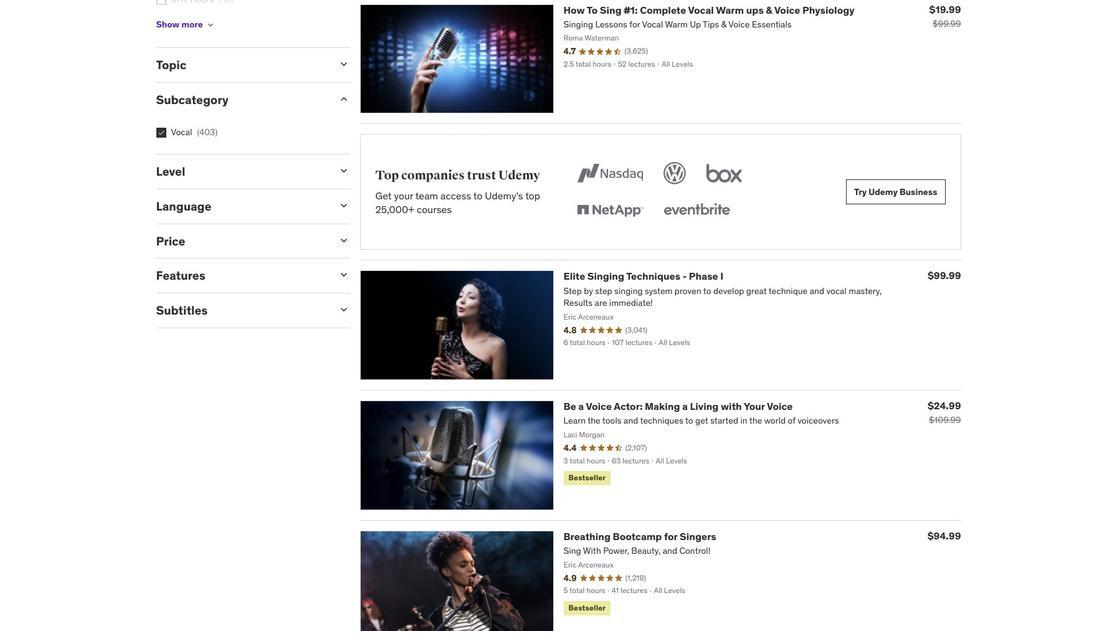 Task type: vqa. For each thing, say whether or not it's contained in the screenshot.
Data. at left
no



Task type: locate. For each thing, give the bounding box(es) containing it.
small image
[[338, 93, 350, 105], [338, 234, 350, 247]]

vocal
[[689, 3, 714, 16], [171, 127, 192, 138]]

living
[[691, 400, 719, 413]]

voice right &
[[775, 3, 801, 16]]

top
[[526, 189, 541, 202]]

0 vertical spatial small image
[[338, 93, 350, 105]]

voice
[[775, 3, 801, 16], [586, 400, 612, 413], [768, 400, 793, 413]]

business
[[900, 186, 938, 198]]

1 horizontal spatial udemy
[[869, 186, 898, 198]]

2 xsmall image from the top
[[156, 128, 166, 138]]

small image
[[338, 58, 350, 70], [338, 165, 350, 177], [338, 199, 350, 212], [338, 269, 350, 282], [338, 304, 350, 316]]

i
[[721, 270, 724, 283]]

xsmall image left vocal (403)
[[156, 128, 166, 138]]

team
[[416, 189, 438, 202]]

$24.99
[[928, 400, 962, 412]]

1 vertical spatial small image
[[338, 234, 350, 247]]

a right the be
[[579, 400, 584, 413]]

level
[[156, 164, 185, 179]]

xsmall image
[[206, 20, 216, 30]]

small image for topic
[[338, 58, 350, 70]]

a
[[579, 400, 584, 413], [683, 400, 688, 413]]

udemy right "try"
[[869, 186, 898, 198]]

2 a from the left
[[683, 400, 688, 413]]

small image for subtitles
[[338, 304, 350, 316]]

elite singing techniques - phase i link
[[564, 270, 724, 283]]

top companies trust udemy get your team access to udemy's top 25,000+ courses
[[376, 168, 541, 216]]

elite
[[564, 270, 586, 283]]

3 small image from the top
[[338, 199, 350, 212]]

small image for subcategory
[[338, 93, 350, 105]]

udemy
[[499, 168, 541, 183], [869, 186, 898, 198]]

5 small image from the top
[[338, 304, 350, 316]]

nasdaq image
[[575, 160, 647, 187]]

0 vertical spatial udemy
[[499, 168, 541, 183]]

0 horizontal spatial udemy
[[499, 168, 541, 183]]

xsmall image
[[156, 0, 166, 5], [156, 128, 166, 138]]

$19.99
[[930, 3, 962, 15]]

udemy up 'top'
[[499, 168, 541, 183]]

0 horizontal spatial a
[[579, 400, 584, 413]]

2 small image from the top
[[338, 165, 350, 177]]

a left living
[[683, 400, 688, 413]]

top
[[376, 168, 399, 183]]

1 vertical spatial xsmall image
[[156, 128, 166, 138]]

$24.99 $109.99
[[928, 400, 962, 426]]

language button
[[156, 199, 328, 214]]

show more button
[[156, 12, 216, 37]]

sing
[[600, 3, 622, 16]]

$94.99
[[928, 530, 962, 542]]

1 small image from the top
[[338, 58, 350, 70]]

your
[[744, 400, 766, 413]]

udemy's
[[485, 189, 524, 202]]

phase
[[690, 270, 719, 283]]

1 vertical spatial $99.99
[[928, 270, 962, 282]]

0 vertical spatial xsmall image
[[156, 0, 166, 5]]

vocal left (403)
[[171, 127, 192, 138]]

subtitles button
[[156, 303, 328, 318]]

xsmall image up show at the left of page
[[156, 0, 166, 5]]

your
[[394, 189, 414, 202]]

1 horizontal spatial vocal
[[689, 3, 714, 16]]

(403)
[[197, 127, 218, 138]]

4 small image from the top
[[338, 269, 350, 282]]

subcategory button
[[156, 92, 328, 107]]

actor:
[[614, 400, 643, 413]]

how to sing #1: complete vocal warm ups & voice physiology
[[564, 3, 855, 16]]

vocal left warm
[[689, 3, 714, 16]]

singers
[[680, 531, 717, 543]]

level button
[[156, 164, 328, 179]]

to
[[587, 3, 598, 16]]

topic
[[156, 57, 187, 72]]

$109.99
[[930, 415, 962, 426]]

1 horizontal spatial a
[[683, 400, 688, 413]]

bootcamp
[[613, 531, 662, 543]]

2 small image from the top
[[338, 234, 350, 247]]

-
[[683, 270, 687, 283]]

0 vertical spatial $99.99
[[933, 18, 962, 29]]

vocal (403)
[[171, 127, 218, 138]]

features
[[156, 268, 206, 283]]

1 vertical spatial udemy
[[869, 186, 898, 198]]

warm
[[717, 3, 745, 16]]

udemy inside top companies trust udemy get your team access to udemy's top 25,000+ courses
[[499, 168, 541, 183]]

be
[[564, 400, 577, 413]]

voice for be a voice actor: making a living with your voice
[[768, 400, 793, 413]]

box image
[[704, 160, 746, 187]]

1 small image from the top
[[338, 93, 350, 105]]

be a voice actor: making a living with your voice
[[564, 400, 793, 413]]

0 horizontal spatial vocal
[[171, 127, 192, 138]]

language
[[156, 199, 212, 214]]

how
[[564, 3, 585, 16]]

trust
[[467, 168, 497, 183]]

0 vertical spatial vocal
[[689, 3, 714, 16]]

complete
[[640, 3, 687, 16]]

hours
[[187, 16, 210, 27]]

companies
[[402, 168, 465, 183]]

voice right your
[[768, 400, 793, 413]]

$99.99
[[933, 18, 962, 29], [928, 270, 962, 282]]



Task type: describe. For each thing, give the bounding box(es) containing it.
25,000+
[[376, 203, 415, 216]]

small image for level
[[338, 165, 350, 177]]

for
[[665, 531, 678, 543]]

1 a from the left
[[579, 400, 584, 413]]

more
[[182, 19, 203, 30]]

elite singing techniques - phase i
[[564, 270, 724, 283]]

&
[[767, 3, 773, 16]]

courses
[[417, 203, 452, 216]]

subcategory
[[156, 92, 229, 107]]

access
[[441, 189, 472, 202]]

breathing bootcamp for singers
[[564, 531, 717, 543]]

try udemy business link
[[847, 180, 946, 205]]

$19.99 $99.99
[[930, 3, 962, 29]]

show more
[[156, 19, 203, 30]]

ups
[[747, 3, 764, 16]]

try
[[855, 186, 867, 198]]

show
[[156, 19, 180, 30]]

1 vertical spatial vocal
[[171, 127, 192, 138]]

get
[[376, 189, 392, 202]]

eventbrite image
[[662, 197, 733, 225]]

to
[[474, 189, 483, 202]]

breathing
[[564, 531, 611, 543]]

$99.99 inside $19.99 $99.99
[[933, 18, 962, 29]]

with
[[721, 400, 742, 413]]

physiology
[[803, 3, 855, 16]]

voice right the be
[[586, 400, 612, 413]]

be a voice actor: making a living with your voice link
[[564, 400, 793, 413]]

subtitles
[[156, 303, 208, 318]]

making
[[645, 400, 681, 413]]

voice for how to sing #1: complete vocal warm ups & voice physiology
[[775, 3, 801, 16]]

17+ hours
[[171, 16, 210, 27]]

small image for features
[[338, 269, 350, 282]]

features button
[[156, 268, 328, 283]]

1 xsmall image from the top
[[156, 0, 166, 5]]

singing
[[588, 270, 625, 283]]

how to sing #1: complete vocal warm ups & voice physiology link
[[564, 3, 855, 16]]

volkswagen image
[[662, 160, 689, 187]]

small image for price
[[338, 234, 350, 247]]

breathing bootcamp for singers link
[[564, 531, 717, 543]]

price
[[156, 234, 185, 249]]

topic button
[[156, 57, 328, 72]]

17+
[[171, 16, 185, 27]]

#1:
[[624, 3, 638, 16]]

netapp image
[[575, 197, 647, 225]]

small image for language
[[338, 199, 350, 212]]

price button
[[156, 234, 328, 249]]

try udemy business
[[855, 186, 938, 198]]

techniques
[[627, 270, 681, 283]]



